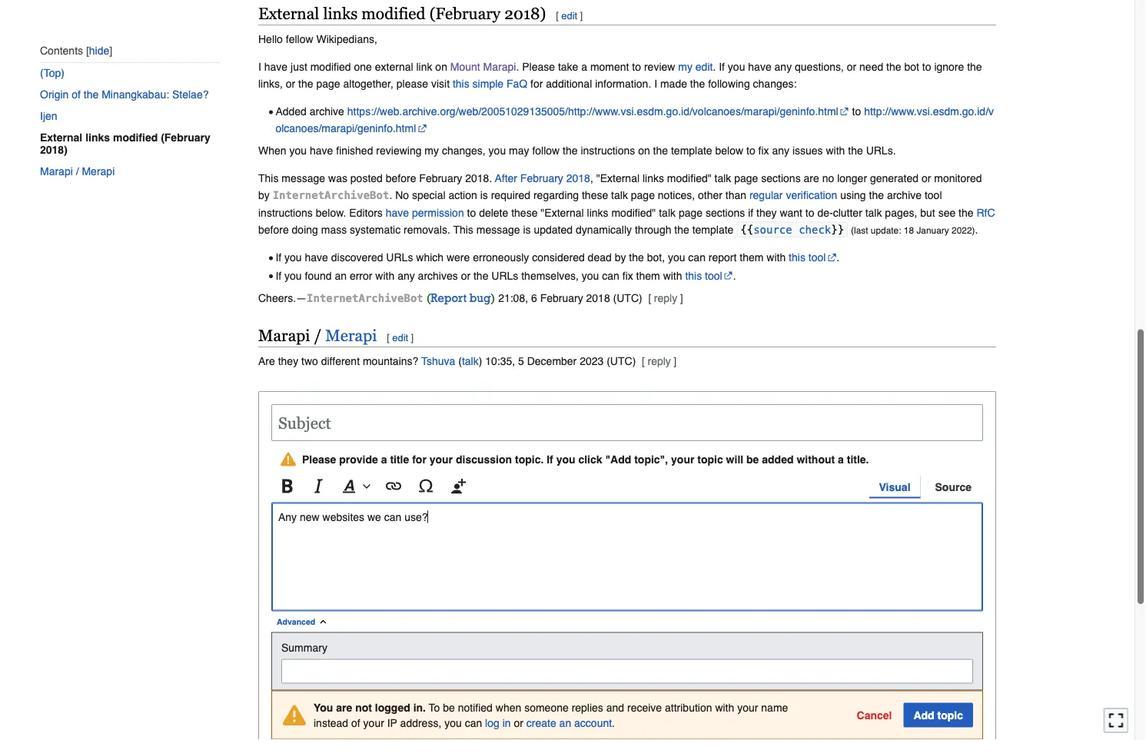 Task type: locate. For each thing, give the bounding box(es) containing it.
modified" inside , "external links modified" talk page sections are no longer generated or monitored by
[[667, 172, 712, 185]]

1 horizontal spatial )
[[491, 295, 495, 305]]

2 vertical spatial tool
[[705, 270, 723, 282]]

no
[[395, 189, 409, 202]]

edit up mountains?
[[392, 332, 409, 343]]

page
[[316, 78, 340, 90], [735, 172, 759, 185], [631, 189, 655, 202], [679, 207, 703, 219]]

to be notified when someone replies and receive attribution with your name instead of your ip address, you can
[[314, 702, 789, 729]]

1 horizontal spatial please
[[522, 61, 555, 73]]

1 horizontal spatial marapi
[[258, 326, 310, 345]]

this tool link for this
[[789, 252, 837, 264]]

they right if
[[757, 207, 777, 219]]

[ up take
[[556, 10, 559, 21]]

this down when
[[258, 172, 279, 185]]

be inside to be notified when someone replies and receive attribution with your name instead of your ip address, you can
[[443, 702, 455, 714]]

urls down "erroneously"
[[492, 270, 519, 282]]

any inside . if you have any questions, or need the bot to ignore the links, or the page altogether, please visit
[[775, 61, 792, 73]]

0 vertical spatial them
[[740, 252, 764, 264]]

topic right add
[[938, 709, 964, 722]]

is inside internetarchivebot . no special action is required regarding these talk page notices, other than regular verification
[[480, 189, 488, 202]]

0 horizontal spatial this
[[258, 172, 279, 185]]

]
[[580, 10, 583, 21], [680, 292, 683, 304], [411, 332, 414, 343], [674, 355, 677, 368]]

1 vertical spatial instructions
[[258, 207, 313, 219]]

reviewing
[[376, 145, 422, 157]]

a left the title.
[[838, 453, 844, 465]]

. inside internetarchivebot . no special action is required regarding these talk page notices, other than regular verification
[[389, 189, 392, 202]]

to
[[632, 61, 641, 73], [923, 61, 932, 73], [850, 106, 865, 118], [747, 145, 756, 157], [467, 207, 476, 219], [806, 207, 815, 219]]

using
[[841, 189, 867, 202]]

i have just modified one external link on mount marapi . please take a moment to review my edit
[[258, 61, 713, 73]]

page inside , "external links modified" talk page sections are no longer generated or monitored by
[[735, 172, 759, 185]]

changes,
[[442, 145, 486, 157]]

0 vertical spatial modified
[[362, 4, 426, 23]]

0 horizontal spatial by
[[258, 189, 270, 202]]

0 horizontal spatial archive
[[310, 106, 344, 118]]

tool up "but"
[[925, 189, 943, 202]]

talk link
[[462, 355, 479, 368]]

added
[[762, 453, 794, 465]]

be right to
[[443, 702, 455, 714]]

by inside , "external links modified" talk page sections are no longer generated or monitored by
[[258, 189, 270, 202]]

talk inside internetarchivebot . no special action is required regarding these talk page notices, other than regular verification
[[612, 189, 628, 202]]

tool inside using the archive tool instructions below. editors
[[925, 189, 943, 202]]

1 vertical spatial my
[[425, 145, 439, 157]]

sections up regular verification link
[[762, 172, 801, 185]]

have up found
[[305, 252, 328, 264]]

0 vertical spatial (february
[[430, 4, 501, 23]]

page inside internetarchivebot . no special action is required regarding these talk page notices, other than regular verification
[[631, 189, 655, 202]]

have up links, at the top left of the page
[[264, 61, 288, 73]]

have permission link
[[386, 207, 464, 219]]

when
[[258, 145, 287, 157]]

with right attribution
[[716, 702, 735, 714]]

ijen link
[[40, 105, 220, 127]]

0 vertical spatial topic
[[698, 453, 723, 465]]

visit
[[431, 78, 450, 90]]

1 vertical spatial "external
[[541, 207, 584, 219]]

( right tshuva link
[[459, 355, 462, 368]]

i
[[258, 61, 261, 73], [655, 78, 658, 90]]

your up special character icon
[[430, 453, 453, 465]]

1 vertical spatial template
[[693, 224, 734, 236]]

[ edit ] up take
[[556, 10, 583, 21]]

talk left "10:35,"
[[462, 355, 479, 368]]

1 horizontal spatial edit
[[562, 10, 578, 21]]

an
[[335, 270, 347, 282], [560, 717, 572, 729]]

[ down bot,
[[649, 292, 652, 304]]

february inside cheers.— internetarchivebot ( report bug ) 21:08, 6 february 2018 (utc) [ reply ]
[[540, 292, 583, 304]]

0 vertical spatial please
[[522, 61, 555, 73]]

edit link up mountains?
[[392, 332, 409, 343]]

0 vertical spatial (utc)
[[613, 292, 643, 304]]

0 vertical spatial on
[[436, 61, 448, 73]]

0 vertical spatial of
[[72, 88, 81, 101]]

of inside to be notified when someone replies and receive attribution with your name instead of your ip address, you can
[[352, 717, 360, 729]]

1 vertical spatial are
[[336, 702, 352, 714]]

please provide a title for your discussion topic. if you click "add topic", your topic will be added without a title.
[[302, 453, 869, 465]]

internetarchivebot up below.
[[273, 189, 389, 202]]

simple
[[473, 78, 504, 90]]

reply down bot,
[[654, 292, 678, 304]]

sections
[[762, 172, 801, 185], [706, 207, 745, 219]]

but
[[921, 207, 936, 219]]

these inside internetarchivebot . no special action is required regarding these talk page notices, other than regular verification
[[582, 189, 609, 202]]

sections inside , "external links modified" talk page sections are no longer generated or monitored by
[[762, 172, 801, 185]]

on down the http://www.vsi.esdm.go.id/v olcanoes/marapi/geninfo.html
[[638, 145, 650, 157]]

1 vertical spatial tool
[[809, 252, 826, 264]]

)
[[491, 295, 495, 305], [479, 355, 482, 368]]

Subject text field
[[271, 405, 984, 441]]

reply button
[[654, 292, 678, 304], [648, 355, 671, 368]]

origin of the minangkabau: stelae?
[[40, 88, 209, 101]]

0 horizontal spatial this tool link
[[686, 270, 733, 282]]

0 vertical spatial are
[[804, 172, 820, 185]]

0 vertical spatial they
[[757, 207, 777, 219]]

made
[[661, 78, 688, 90]]

edit link for marapi /
[[392, 332, 409, 343]]

this tool link for tool
[[686, 270, 733, 282]]

the left bot
[[887, 61, 902, 73]]

posted
[[351, 172, 383, 185]]

before left the doing
[[258, 224, 289, 236]]

0 vertical spatial marapi / merapi
[[40, 165, 115, 178]]

clutter
[[833, 207, 863, 219]]

tshuva
[[422, 355, 456, 368]]

have inside have permission to delete these "external links modified" talk page sections if they want to de-clutter talk pages, but see the rfc before doing mass systematic removals. this message is updated dynamically through the template {{ source check }} (last update: 18 january 2022) .
[[386, 207, 409, 219]]

template inside have permission to delete these "external links modified" talk page sections if they want to de-clutter talk pages, but see the rfc before doing mass systematic removals. this message is updated dynamically through the template {{ source check }} (last update: 18 january 2022) .
[[693, 224, 734, 236]]

1 horizontal spatial merapi
[[326, 326, 377, 345]]

1 vertical spatial an
[[560, 717, 572, 729]]

you right bot,
[[668, 252, 686, 264]]

editors
[[349, 207, 383, 219]]

is
[[480, 189, 488, 202], [523, 224, 531, 236]]

1 vertical spatial be
[[443, 702, 455, 714]]

links inside have permission to delete these "external links modified" talk page sections if they want to de-clutter talk pages, but see the rfc before doing mass systematic removals. this message is updated dynamically through the template {{ source check }} (last update: 18 january 2022) .
[[587, 207, 609, 219]]

0 vertical spatial before
[[386, 172, 416, 185]]

1 vertical spatial i
[[655, 78, 658, 90]]

reply
[[654, 292, 678, 304], [648, 355, 671, 368]]

. inside have permission to delete these "external links modified" talk page sections if they want to de-clutter talk pages, but see the rfc before doing mass systematic removals. this message is updated dynamically through the template {{ source check }} (last update: 18 january 2022) .
[[976, 224, 979, 236]]

0 vertical spatial tool
[[925, 189, 943, 202]]

please up italic ⌘i image
[[302, 453, 336, 465]]

1 horizontal spatial external links modified (february 2018)
[[258, 4, 546, 23]]

(utc) inside cheers.— internetarchivebot ( report bug ) 21:08, 6 february 2018 (utc) [ reply ]
[[613, 292, 643, 304]]

0 vertical spatial message
[[282, 172, 325, 185]]

[ edit ] for marapi /
[[387, 332, 414, 343]]

by right dead
[[615, 252, 626, 264]]

1 horizontal spatial topic
[[938, 709, 964, 722]]

1 vertical spatial internetarchivebot
[[307, 292, 424, 305]]

1 horizontal spatial (
[[459, 355, 462, 368]]

, "external links modified" talk page sections are no longer generated or monitored by
[[258, 172, 982, 202]]

merapi inside marapi / merapi link
[[82, 165, 115, 178]]

topic.
[[515, 453, 544, 465]]

fellow
[[286, 33, 313, 46]]

1 horizontal spatial message
[[477, 224, 520, 236]]

an left error
[[335, 270, 347, 282]]

the left bot,
[[629, 252, 644, 264]]

0 vertical spatial [ edit ]
[[556, 10, 583, 21]]

. down }}
[[837, 252, 840, 264]]

this inside have permission to delete these "external links modified" talk page sections if they want to de-clutter talk pages, but see the rfc before doing mass systematic removals. this message is updated dynamically through the template {{ source check }} (last update: 18 january 2022) .
[[453, 224, 474, 236]]

0 horizontal spatial sections
[[706, 207, 745, 219]]

switch editor tab list
[[869, 470, 984, 502]]

1 vertical spatial this
[[453, 224, 474, 236]]

1 horizontal spatial are
[[804, 172, 820, 185]]

hello fellow wikipedians,
[[258, 33, 378, 46]]

instructions inside using the archive tool instructions below. editors
[[258, 207, 313, 219]]

0 horizontal spatial message
[[282, 172, 325, 185]]

page up have permission to delete these "external links modified" talk page sections if they want to de-clutter talk pages, but see the rfc before doing mass systematic removals. this message is updated dynamically through the template {{ source check }} (last update: 18 january 2022) .
[[631, 189, 655, 202]]

modified"
[[667, 172, 712, 185], [612, 207, 656, 219]]

modified" inside have permission to delete these "external links modified" talk page sections if they want to de-clutter talk pages, but see the rfc before doing mass systematic removals. this message is updated dynamically through the template {{ source check }} (last update: 18 january 2022) .
[[612, 207, 656, 219]]

with right error
[[376, 270, 395, 282]]

february
[[419, 172, 462, 185], [521, 172, 564, 185], [540, 292, 583, 304]]

external up fellow
[[258, 4, 319, 23]]

merapi up different
[[326, 326, 377, 345]]

1 vertical spatial they
[[278, 355, 299, 368]]

with down bot,
[[663, 270, 683, 282]]

you
[[728, 61, 746, 73], [290, 145, 307, 157], [489, 145, 506, 157], [285, 252, 302, 264], [668, 252, 686, 264], [285, 270, 302, 282], [582, 270, 599, 282], [557, 453, 576, 465], [445, 717, 462, 729]]

you up following
[[728, 61, 746, 73]]

message down delete
[[477, 224, 520, 236]]

you inside to be notified when someone replies and receive attribution with your name instead of your ip address, you can
[[445, 717, 462, 729]]

click
[[579, 453, 603, 465]]

the
[[887, 61, 902, 73], [968, 61, 983, 73], [298, 78, 313, 90], [691, 78, 706, 90], [84, 88, 99, 101], [563, 145, 578, 157], [653, 145, 668, 157], [849, 145, 863, 157], [869, 189, 884, 202], [959, 207, 974, 219], [675, 224, 690, 236], [629, 252, 644, 264], [474, 270, 489, 282]]

by down when
[[258, 189, 270, 202]]

1 horizontal spatial this tool link
[[789, 252, 837, 264]]

. up the faq
[[516, 61, 519, 73]]

title.
[[847, 453, 869, 465]]

the down the http://www.vsi.esdm.go.id/v olcanoes/marapi/geninfo.html
[[653, 145, 668, 157]]

fix right below
[[759, 145, 770, 157]]

origin
[[40, 88, 69, 101]]

.
[[516, 61, 519, 73], [713, 61, 716, 73], [389, 189, 392, 202], [976, 224, 979, 236], [837, 252, 840, 264], [733, 270, 736, 282], [612, 717, 615, 729]]

modified" up through
[[612, 207, 656, 219]]

create an account link
[[527, 717, 612, 729]]

or inside , "external links modified" talk page sections are no longer generated or monitored by
[[922, 172, 932, 185]]

these inside have permission to delete these "external links modified" talk page sections if they want to de-clutter talk pages, but see the rfc before doing mass systematic removals. this message is updated dynamically through the template {{ source check }} (last update: 18 january 2022) .
[[512, 207, 538, 219]]

0 vertical spatial edit link
[[562, 10, 578, 21]]

urls.
[[866, 145, 896, 157]]

0 vertical spatial sections
[[762, 172, 801, 185]]

bold ⌘b image
[[280, 470, 295, 502]]

topic inside add topic button
[[938, 709, 964, 722]]

can
[[689, 252, 706, 264], [602, 270, 620, 282], [384, 511, 402, 523], [465, 717, 482, 729]]

are left the "not"
[[336, 702, 352, 714]]

if you found an error with any archives or the urls themselves, you can fix them with this tool
[[276, 270, 723, 282]]

for right the faq
[[531, 78, 543, 90]]

instructions up the doing
[[258, 207, 313, 219]]

) inside cheers.— internetarchivebot ( report bug ) 21:08, 6 february 2018 (utc) [ reply ]
[[491, 295, 495, 305]]

1 vertical spatial archive
[[887, 189, 922, 202]]

2018) up i have just modified one external link on mount marapi . please take a moment to review my edit
[[505, 4, 546, 23]]

edit up take
[[562, 10, 578, 21]]

is left updated
[[523, 224, 531, 236]]

0 horizontal spatial is
[[480, 189, 488, 202]]

0 horizontal spatial marapi
[[40, 165, 73, 178]]

internetarchivebot
[[273, 189, 389, 202], [307, 292, 424, 305]]

the inside using the archive tool instructions below. editors
[[869, 189, 884, 202]]

. down rfc
[[976, 224, 979, 236]]

0 horizontal spatial external links modified (february 2018)
[[40, 131, 211, 156]]

6
[[531, 292, 537, 304]]

are inside , "external links modified" talk page sections are no longer generated or monitored by
[[804, 172, 820, 185]]

want
[[780, 207, 803, 219]]

any left archives
[[398, 270, 415, 282]]

need
[[860, 61, 884, 73]]

edit for marapi /
[[392, 332, 409, 343]]

see
[[939, 207, 956, 219]]

cancel
[[857, 709, 892, 722]]

can down notified
[[465, 717, 482, 729]]

february for internetarchivebot
[[540, 292, 583, 304]]

two
[[302, 355, 318, 368]]

archive up pages,
[[887, 189, 922, 202]]

Summary text field
[[281, 659, 974, 684]]

archive inside using the archive tool instructions below. editors
[[887, 189, 922, 202]]

2018) inside external links modified (february 2018)
[[40, 144, 68, 156]]

origin of the minangkabau: stelae? link
[[40, 84, 220, 105]]

1 horizontal spatial external
[[258, 4, 319, 23]]

template left below
[[671, 145, 713, 157]]

report bug link
[[431, 295, 491, 305]]

merapi
[[82, 165, 115, 178], [326, 326, 377, 345]]

0 horizontal spatial this
[[453, 78, 470, 90]]

any left issues
[[773, 145, 790, 157]]

1 vertical spatial modified"
[[612, 207, 656, 219]]

talk down notices,
[[659, 207, 676, 219]]

page up than
[[735, 172, 759, 185]]

1 vertical spatial please
[[302, 453, 336, 465]]

[ right 2023
[[642, 355, 645, 368]]

0 horizontal spatial these
[[512, 207, 538, 219]]

my up 'this message was posted before february 2018. after february 2018'
[[425, 145, 439, 157]]

below
[[716, 145, 744, 157]]

marapi / merapi link
[[40, 161, 220, 182]]

please
[[522, 61, 555, 73], [302, 453, 336, 465]]

websites
[[323, 511, 365, 523]]

these down required
[[512, 207, 538, 219]]

italic ⌘i image
[[311, 470, 326, 502]]

external links modified (february 2018) link
[[40, 127, 231, 161]]

0 horizontal spatial them
[[637, 270, 660, 282]]

december
[[527, 355, 577, 368]]

"external inside , "external links modified" talk page sections are no longer generated or monitored by
[[597, 172, 640, 185]]

before up no
[[386, 172, 416, 185]]

1 horizontal spatial they
[[757, 207, 777, 219]]

(february down "stelae?"
[[161, 131, 211, 144]]

urls
[[386, 252, 413, 264], [492, 270, 519, 282]]

modified down ijen link
[[113, 131, 158, 144]]

just
[[291, 61, 307, 73]]

can right we
[[384, 511, 402, 523]]

a right take
[[582, 61, 588, 73]]

0 horizontal spatial (february
[[161, 131, 211, 144]]

with right issues
[[826, 145, 846, 157]]

your left name
[[738, 702, 759, 714]]

2 horizontal spatial edit
[[696, 61, 713, 73]]

1 horizontal spatial i
[[655, 78, 658, 90]]

february up internetarchivebot . no special action is required regarding these talk page notices, other than regular verification
[[521, 172, 564, 185]]

0 vertical spatial (
[[427, 295, 431, 305]]

this tool link down report
[[686, 270, 733, 282]]

be right will on the right bottom of page
[[747, 453, 759, 465]]

2 vertical spatial edit
[[392, 332, 409, 343]]

1 horizontal spatial modified
[[310, 61, 351, 73]]

are left no
[[804, 172, 820, 185]]

2018 for internetarchivebot
[[586, 292, 610, 304]]

be
[[747, 453, 759, 465], [443, 702, 455, 714]]

0 vertical spatial merapi
[[82, 165, 115, 178]]

0 horizontal spatial edit link
[[392, 332, 409, 343]]

external links modified (february 2018) up marapi / merapi link
[[40, 131, 211, 156]]

mass
[[321, 224, 347, 236]]

2 vertical spatial any
[[398, 270, 415, 282]]

[
[[556, 10, 559, 21], [649, 292, 652, 304], [387, 332, 390, 343], [642, 355, 645, 368]]

archives
[[418, 270, 458, 282]]

the right using
[[869, 189, 884, 202]]

february for message
[[521, 172, 564, 185]]

[ edit ] up mountains?
[[387, 332, 414, 343]]

1 vertical spatial )
[[479, 355, 482, 368]]

with down source
[[767, 252, 786, 264]]

(utc) right 2023
[[607, 355, 636, 368]]

special
[[412, 189, 446, 202]]

1 vertical spatial sections
[[706, 207, 745, 219]]

0 horizontal spatial edit
[[392, 332, 409, 343]]

2018 down dead
[[586, 292, 610, 304]]

1 vertical spatial merapi
[[326, 326, 377, 345]]

update:
[[871, 226, 902, 236]]

0 vertical spatial 2018)
[[505, 4, 546, 23]]

0 vertical spatial this
[[258, 172, 279, 185]]

reply inside cheers.— internetarchivebot ( report bug ) 21:08, 6 february 2018 (utc) [ reply ]
[[654, 292, 678, 304]]

0 horizontal spatial urls
[[386, 252, 413, 264]]

action
[[449, 189, 477, 202]]

1 vertical spatial for
[[412, 453, 427, 465]]

/ down external links modified (february 2018) link
[[76, 165, 79, 178]]

0 vertical spatial modified"
[[667, 172, 712, 185]]

2018 inside cheers.— internetarchivebot ( report bug ) 21:08, 6 february 2018 (utc) [ reply ]
[[586, 292, 610, 304]]

0 horizontal spatial a
[[381, 453, 387, 465]]

you inside . if you have any questions, or need the bot to ignore the links, or the page altogether, please visit
[[728, 61, 746, 73]]

page down notices,
[[679, 207, 703, 219]]

1 horizontal spatial modified"
[[667, 172, 712, 185]]

1 horizontal spatial "external
[[597, 172, 640, 185]]

the right 'follow'
[[563, 145, 578, 157]]

rfc
[[977, 207, 996, 219]]

(february
[[430, 4, 501, 23], [161, 131, 211, 144]]

moment
[[591, 61, 629, 73]]

tool down report
[[705, 270, 723, 282]]

0 horizontal spatial [ edit ]
[[387, 332, 414, 343]]

one
[[354, 61, 372, 73]]

replies
[[572, 702, 604, 714]]

0 horizontal spatial topic
[[698, 453, 723, 465]]

doing
[[292, 224, 318, 236]]

was
[[328, 172, 348, 185]]

finished
[[336, 145, 373, 157]]

address,
[[400, 717, 442, 729]]

1 horizontal spatial fix
[[759, 145, 770, 157]]

0 vertical spatial "external
[[597, 172, 640, 185]]

contents hide
[[40, 44, 109, 56]]

for right title
[[412, 453, 427, 465]]

1 vertical spatial them
[[637, 270, 660, 282]]

you down notified
[[445, 717, 462, 729]]



Task type: vqa. For each thing, say whether or not it's contained in the screenshot.
these
yes



Task type: describe. For each thing, give the bounding box(es) containing it.
2 horizontal spatial modified
[[362, 4, 426, 23]]

to up "this simple faq for additional information. i made the following changes:"
[[632, 61, 641, 73]]

bot
[[905, 61, 920, 73]]

. if you have any questions, or need the bot to ignore the links, or the page altogether, please visit
[[258, 61, 983, 90]]

to down "action"
[[467, 207, 476, 219]]

stelae?
[[172, 88, 209, 101]]

0 vertical spatial template
[[671, 145, 713, 157]]

( inside cheers.— internetarchivebot ( report bug ) 21:08, 6 february 2018 (utc) [ reply ]
[[427, 295, 431, 305]]

altogether,
[[343, 78, 394, 90]]

to down need
[[850, 106, 865, 118]]

if
[[748, 207, 754, 219]]

https://web.archive.org/web/20051029135005/http://www.vsi.esdm.go.id/volcanoes/marapi/geninfo.html
[[347, 106, 839, 118]]

1 horizontal spatial on
[[638, 145, 650, 157]]

have up was
[[310, 145, 333, 157]]

0 horizontal spatial they
[[278, 355, 299, 368]]

{{
[[741, 224, 754, 236]]

source check link
[[754, 224, 832, 236]]

take
[[558, 61, 579, 73]]

cheers.—
[[258, 292, 307, 304]]

can down dead
[[602, 270, 620, 282]]

below.
[[316, 207, 346, 219]]

1 horizontal spatial 2018)
[[505, 4, 546, 23]]

2 horizontal spatial marapi
[[483, 61, 516, 73]]

any
[[278, 511, 297, 523]]

. down report
[[733, 270, 736, 282]]

[ edit ] for external links modified (february 2018)
[[556, 10, 583, 21]]

0 horizontal spatial external
[[40, 131, 82, 144]]

5
[[518, 355, 524, 368]]

or down the just
[[286, 78, 296, 90]]

0 horizontal spatial on
[[436, 61, 448, 73]]

2018 for message
[[567, 172, 591, 185]]

message inside have permission to delete these "external links modified" talk page sections if they want to de-clutter talk pages, but see the rfc before doing mass systematic removals. this message is updated dynamically through the template {{ source check }} (last update: 18 january 2022) .
[[477, 224, 520, 236]]

we
[[368, 511, 381, 523]]

any new websites we can use?
[[278, 511, 428, 523]]

1 vertical spatial modified
[[310, 61, 351, 73]]

2 horizontal spatial a
[[838, 453, 844, 465]]

2022)
[[952, 226, 976, 236]]

january
[[917, 226, 950, 236]]

external
[[375, 61, 413, 73]]

mention a user image
[[451, 470, 466, 502]]

10:35,
[[485, 355, 515, 368]]

generated
[[871, 172, 919, 185]]

create
[[527, 717, 557, 729]]

review
[[644, 61, 676, 73]]

contents
[[40, 44, 83, 56]]

0 vertical spatial this
[[453, 78, 470, 90]]

] inside cheers.— internetarchivebot ( report bug ) 21:08, 6 february 2018 (utc) [ reply ]
[[680, 292, 683, 304]]

. inside . if you have any questions, or need the bot to ignore the links, or the page altogether, please visit
[[713, 61, 716, 73]]

can left report
[[689, 252, 706, 264]]

1 vertical spatial this
[[789, 252, 806, 264]]

visual
[[879, 481, 911, 493]]

additional
[[546, 78, 592, 90]]

no
[[823, 172, 835, 185]]

cancel button
[[852, 703, 898, 728]]

0 vertical spatial fix
[[759, 145, 770, 157]]

the down the just
[[298, 78, 313, 90]]

olcanoes/marapi/geninfo.html
[[276, 122, 416, 135]]

systematic
[[350, 224, 401, 236]]

themselves,
[[522, 270, 579, 282]]

attribution
[[665, 702, 713, 714]]

use?
[[405, 511, 428, 523]]

is inside have permission to delete these "external links modified" talk page sections if they want to de-clutter talk pages, but see the rfc before doing mass systematic removals. this message is updated dynamically through the template {{ source check }} (last update: 18 january 2022) .
[[523, 224, 531, 236]]

0 vertical spatial be
[[747, 453, 759, 465]]

you left may
[[489, 145, 506, 157]]

0 horizontal spatial modified
[[113, 131, 158, 144]]

changes:
[[753, 78, 797, 90]]

the left urls.
[[849, 145, 863, 157]]

Description text field
[[272, 503, 983, 611]]

0 horizontal spatial tool
[[705, 270, 723, 282]]

0 vertical spatial external links modified (february 2018)
[[258, 4, 546, 23]]

2 vertical spatial marapi
[[258, 326, 310, 345]]

can inside to be notified when someone replies and receive attribution with your name instead of your ip address, you can
[[465, 717, 482, 729]]

https://web.archive.org/web/20051029135005/http://www.vsi.esdm.go.id/volcanoes/marapi/geninfo.html link
[[347, 106, 850, 118]]

you are not logged in.
[[314, 702, 426, 714]]

to right below
[[747, 145, 756, 157]]

you right when
[[290, 145, 307, 157]]

and
[[607, 702, 625, 714]]

in.
[[413, 702, 426, 714]]

mount marapi link
[[451, 61, 516, 73]]

february up special
[[419, 172, 462, 185]]

page inside have permission to delete these "external links modified" talk page sections if they want to de-clutter talk pages, but see the rfc before doing mass systematic removals. this message is updated dynamically through the template {{ source check }} (last update: 18 january 2022) .
[[679, 207, 703, 219]]

you down the doing
[[285, 252, 302, 264]]

1 horizontal spatial before
[[386, 172, 416, 185]]

0 horizontal spatial /
[[76, 165, 79, 178]]

to left de-
[[806, 207, 815, 219]]

required
[[491, 189, 531, 202]]

were
[[447, 252, 470, 264]]

1 vertical spatial marapi
[[40, 165, 73, 178]]

with inside to be notified when someone replies and receive attribution with your name instead of your ip address, you can
[[716, 702, 735, 714]]

tshuva link
[[422, 355, 456, 368]]

this simple faq for additional information. i made the following changes:
[[453, 78, 797, 90]]

you left click
[[557, 453, 576, 465]]

add
[[914, 709, 935, 722]]

the down my edit link
[[691, 78, 706, 90]]

0 horizontal spatial i
[[258, 61, 261, 73]]

edit link for external links modified (february 2018)
[[562, 10, 578, 21]]

if inside . if you have any questions, or need the bot to ignore the links, or the page altogether, please visit
[[719, 61, 725, 73]]

links down ijen link
[[85, 131, 110, 144]]

faq
[[507, 78, 528, 90]]

or left need
[[847, 61, 857, 73]]

follow
[[533, 145, 560, 157]]

the right origin
[[84, 88, 99, 101]]

the up 'bug'
[[474, 270, 489, 282]]

0 vertical spatial reply button
[[654, 292, 678, 304]]

"add
[[606, 453, 632, 465]]

merapi link
[[326, 326, 377, 345]]

1 vertical spatial external links modified (february 2018)
[[40, 131, 211, 156]]

}}
[[832, 224, 845, 236]]

discovered
[[331, 252, 383, 264]]

added
[[276, 106, 307, 118]]

0 vertical spatial instructions
[[581, 145, 635, 157]]

1 vertical spatial (february
[[161, 131, 211, 144]]

the right ignore
[[968, 61, 983, 73]]

1 horizontal spatial for
[[531, 78, 543, 90]]

discussion
[[456, 453, 512, 465]]

sections inside have permission to delete these "external links modified" talk page sections if they want to de-clutter talk pages, but see the rfc before doing mass systematic removals. this message is updated dynamically through the template {{ source check }} (last update: 18 january 2022) .
[[706, 207, 745, 219]]

you up cheers.— at the top of page
[[285, 270, 302, 282]]

someone
[[525, 702, 569, 714]]

1 horizontal spatial by
[[615, 252, 626, 264]]

notices,
[[658, 189, 695, 202]]

link ⌘k image
[[386, 470, 401, 502]]

http://www.vsi.esdm.go.id/v olcanoes/marapi/geninfo.html
[[276, 106, 994, 135]]

may
[[509, 145, 530, 157]]

regarding
[[534, 189, 579, 202]]

1 horizontal spatial this
[[686, 270, 702, 282]]

fullscreen image
[[1109, 713, 1124, 729]]

alert image
[[281, 452, 296, 467]]

have permission to delete these "external links modified" talk page sections if they want to de-clutter talk pages, but see the rfc before doing mass systematic removals. this message is updated dynamically through the template {{ source check }} (last update: 18 january 2022) .
[[258, 207, 996, 236]]

1 horizontal spatial marapi / merapi
[[258, 326, 377, 345]]

the right through
[[675, 224, 690, 236]]

[ inside cheers.— internetarchivebot ( report bug ) 21:08, 6 february 2018 (utc) [ reply ]
[[649, 292, 652, 304]]

1 vertical spatial /
[[314, 326, 322, 345]]

links inside , "external links modified" talk page sections are no longer generated or monitored by
[[643, 172, 664, 185]]

page inside . if you have any questions, or need the bot to ignore the links, or the page altogether, please visit
[[316, 78, 340, 90]]

1 horizontal spatial a
[[582, 61, 588, 73]]

links,
[[258, 78, 283, 90]]

instead
[[314, 717, 349, 729]]

bug
[[470, 295, 491, 305]]

dynamically
[[576, 224, 632, 236]]

which
[[416, 252, 444, 264]]

error
[[350, 270, 373, 282]]

0 vertical spatial archive
[[310, 106, 344, 118]]

de-
[[818, 207, 833, 219]]

ijen
[[40, 110, 57, 122]]

before inside have permission to delete these "external links modified" talk page sections if they want to de-clutter talk pages, but see the rfc before doing mass systematic removals. this message is updated dynamically through the template {{ source check }} (last update: 18 january 2022) .
[[258, 224, 289, 236]]

1 horizontal spatial my
[[679, 61, 693, 73]]

1 vertical spatial fix
[[623, 270, 634, 282]]

the up 2022)
[[959, 207, 974, 219]]

your down you are not logged in.
[[363, 717, 384, 729]]

please
[[397, 78, 428, 90]]

links up wikipedians,
[[323, 4, 358, 23]]

1 vertical spatial reply
[[648, 355, 671, 368]]

can inside the description text field
[[384, 511, 402, 523]]

than
[[726, 189, 747, 202]]

your right topic",
[[671, 453, 695, 465]]

talk inside , "external links modified" talk page sections are no longer generated or monitored by
[[715, 172, 732, 185]]

special character image
[[418, 470, 434, 502]]

found
[[305, 270, 332, 282]]

0 horizontal spatial please
[[302, 453, 336, 465]]

they inside have permission to delete these "external links modified" talk page sections if they want to de-clutter talk pages, but see the rfc before doing mass systematic removals. this message is updated dynamically through the template {{ source check }} (last update: 18 january 2022) .
[[757, 207, 777, 219]]

to
[[429, 702, 440, 714]]

0 horizontal spatial my
[[425, 145, 439, 157]]

information.
[[595, 78, 652, 90]]

. down and at the right bottom of the page
[[612, 717, 615, 729]]

1 vertical spatial any
[[773, 145, 790, 157]]

new
[[300, 511, 320, 523]]

wikipedians,
[[316, 33, 378, 46]]

you down dead
[[582, 270, 599, 282]]

are
[[258, 355, 275, 368]]

[ up mountains?
[[387, 332, 390, 343]]

0 horizontal spatial of
[[72, 88, 81, 101]]

added archive https://web.archive.org/web/20051029135005/http://www.vsi.esdm.go.id/volcanoes/marapi/geninfo.html
[[276, 106, 839, 118]]

1 vertical spatial (utc)
[[607, 355, 636, 368]]

topic",
[[635, 453, 668, 465]]

talk up update:
[[866, 207, 883, 219]]

add topic button
[[904, 703, 974, 728]]

provide
[[339, 453, 378, 465]]

(top)
[[40, 67, 65, 79]]

visual tab
[[869, 475, 921, 499]]

0 horizontal spatial an
[[335, 270, 347, 282]]

1 vertical spatial (
[[459, 355, 462, 368]]

to inside . if you have any questions, or need the bot to ignore the links, or the page altogether, please visit
[[923, 61, 932, 73]]

have inside . if you have any questions, or need the bot to ignore the links, or the page altogether, please visit
[[749, 61, 772, 73]]

1 vertical spatial edit
[[696, 61, 713, 73]]

0 vertical spatial internetarchivebot
[[273, 189, 389, 202]]

source
[[754, 224, 793, 236]]

or down were
[[461, 270, 471, 282]]

after
[[495, 172, 518, 185]]

log
[[485, 717, 500, 729]]

report
[[709, 252, 737, 264]]

cheers.— internetarchivebot ( report bug ) 21:08, 6 february 2018 (utc) [ reply ]
[[258, 292, 683, 305]]

1 vertical spatial urls
[[492, 270, 519, 282]]

1 vertical spatial reply button
[[648, 355, 671, 368]]

0 vertical spatial urls
[[386, 252, 413, 264]]

through
[[635, 224, 672, 236]]

edit for external links modified (february 2018)
[[562, 10, 578, 21]]

link
[[416, 61, 433, 73]]

or right in
[[514, 717, 524, 729]]

internetarchivebot inside cheers.— internetarchivebot ( report bug ) 21:08, 6 february 2018 (utc) [ reply ]
[[307, 292, 424, 305]]

"external inside have permission to delete these "external links modified" talk page sections if they want to de-clutter talk pages, but see the rfc before doing mass systematic removals. this message is updated dynamically through the template {{ source check }} (last update: 18 january 2022) .
[[541, 207, 584, 219]]



